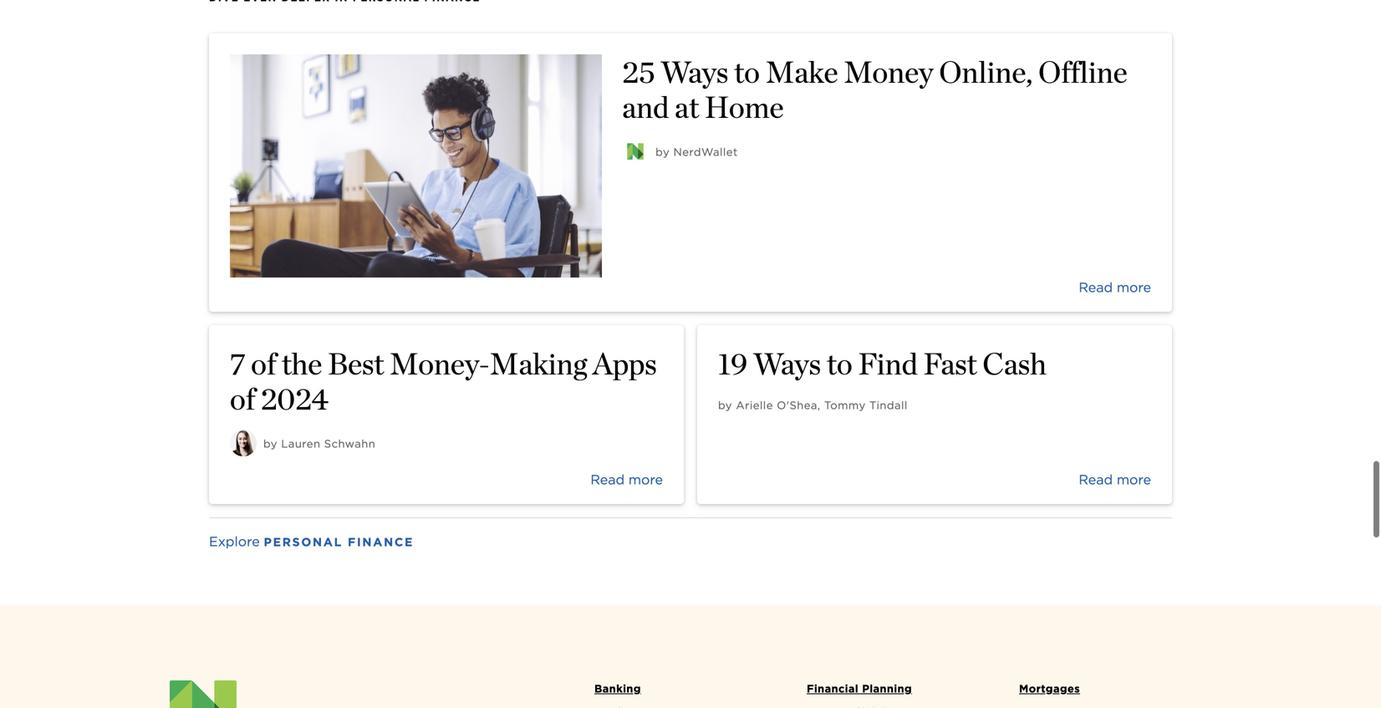 Task type: vqa. For each thing, say whether or not it's contained in the screenshot.
Ways
yes



Task type: locate. For each thing, give the bounding box(es) containing it.
ways for 25
[[661, 54, 729, 90]]

finance
[[348, 535, 414, 549]]

by left "arielle"
[[718, 399, 732, 412]]

to left 'make' at the right of the page
[[734, 54, 760, 90]]

0 horizontal spatial by
[[263, 437, 278, 450]]

make
[[766, 54, 838, 90]]

1 horizontal spatial to
[[827, 346, 853, 382]]

7
[[230, 346, 245, 382]]

ways inside 25 ways to make money online, offline and at home
[[661, 54, 729, 90]]

tindall
[[869, 399, 908, 412]]

ways for 19
[[753, 346, 821, 382]]

0 vertical spatial by
[[656, 145, 670, 158]]

apps
[[593, 346, 657, 382]]

financial planning
[[807, 682, 912, 695]]

,
[[818, 399, 821, 412]]

1 horizontal spatial ways
[[753, 346, 821, 382]]

1 vertical spatial by
[[718, 399, 732, 412]]

to up tommy
[[827, 346, 853, 382]]

money
[[844, 54, 933, 90]]

0 vertical spatial to
[[734, 54, 760, 90]]

0 horizontal spatial ways
[[661, 54, 729, 90]]

ways right 25
[[661, 54, 729, 90]]

by right lauren schwahn's profile picture at the bottom left
[[263, 437, 278, 450]]

financial planning link
[[798, 680, 999, 704]]

financial
[[807, 682, 859, 695]]

25 ways to make money online, offline and at home
[[622, 54, 1128, 125]]

by nerdwallet
[[656, 145, 738, 158]]

1 vertical spatial ways
[[753, 346, 821, 382]]

ways
[[661, 54, 729, 90], [753, 346, 821, 382]]

by
[[656, 145, 670, 158], [718, 399, 732, 412], [263, 437, 278, 450]]

by arielle o'shea , tommy tindall
[[718, 399, 908, 412]]

1 horizontal spatial by
[[656, 145, 670, 158]]

2024
[[261, 381, 328, 417]]

arielle
[[736, 399, 773, 412]]

0 vertical spatial ways
[[661, 54, 729, 90]]

2 vertical spatial by
[[263, 437, 278, 450]]

cash
[[982, 346, 1046, 382]]

banking
[[594, 682, 641, 695]]

19
[[718, 346, 748, 382]]

2 horizontal spatial by
[[718, 399, 732, 412]]

to inside 25 ways to make money online, offline and at home
[[734, 54, 760, 90]]

fast
[[923, 346, 977, 382]]

home
[[705, 89, 784, 125]]

find
[[858, 346, 918, 382]]

more
[[1117, 279, 1151, 296], [629, 471, 663, 488], [1117, 471, 1151, 488]]

nerdwallet home page image
[[170, 680, 237, 708]]

of right '7'
[[251, 346, 276, 382]]

to
[[734, 54, 760, 90], [827, 346, 853, 382]]

read more
[[1079, 279, 1151, 296], [590, 471, 663, 488], [1079, 471, 1151, 488]]

1 vertical spatial to
[[827, 346, 853, 382]]

nerdwallet
[[673, 145, 738, 158]]

lauren
[[281, 437, 321, 450]]

planning
[[862, 682, 912, 695]]

ways up o'shea
[[753, 346, 821, 382]]

lauren schwahn's profile picture image
[[230, 430, 257, 456]]

making
[[490, 346, 587, 382]]

to for make
[[734, 54, 760, 90]]

by right nerdwallet's profile picture
[[656, 145, 670, 158]]

0 horizontal spatial to
[[734, 54, 760, 90]]

of up lauren schwahn's profile picture at the bottom left
[[230, 381, 255, 417]]

read more for 19 ways to find fast cash
[[1079, 471, 1151, 488]]

mortgages link
[[1011, 680, 1211, 704]]

o'shea
[[777, 399, 818, 412]]

read
[[1079, 279, 1113, 296], [590, 471, 625, 488], [1079, 471, 1113, 488]]

of
[[251, 346, 276, 382], [230, 381, 255, 417]]

at
[[675, 89, 699, 125]]



Task type: describe. For each thing, give the bounding box(es) containing it.
read more for 7 of the best money-making apps of 2024
[[590, 471, 663, 488]]

by for 7 of the best money-making apps of 2024
[[263, 437, 278, 450]]

more for 19 ways to find fast cash
[[1117, 471, 1151, 488]]

online,
[[939, 54, 1033, 90]]

tommy
[[824, 399, 866, 412]]

explore
[[209, 533, 260, 550]]

19 ways to find fast cash
[[718, 346, 1046, 382]]

more for 7 of the best money-making apps of 2024
[[629, 471, 663, 488]]

nerdwallet's profile picture image
[[622, 138, 649, 165]]

and
[[622, 89, 669, 125]]

7 of the best money-making apps of 2024
[[230, 346, 657, 417]]

to for find
[[827, 346, 853, 382]]

schwahn
[[324, 437, 376, 450]]

by lauren schwahn
[[263, 437, 376, 450]]

by for 25 ways to make money online, offline and at home
[[656, 145, 670, 158]]

25
[[622, 54, 655, 90]]

read for 19 ways to find fast cash
[[1079, 471, 1113, 488]]

banking link
[[586, 680, 787, 704]]

the
[[282, 346, 322, 382]]

explore personal finance
[[209, 533, 414, 550]]

personal
[[264, 535, 343, 549]]

money-
[[390, 346, 490, 382]]

read for 7 of the best money-making apps of 2024
[[590, 471, 625, 488]]

offline
[[1038, 54, 1128, 90]]

best
[[328, 346, 384, 382]]

mortgages
[[1019, 682, 1080, 695]]



